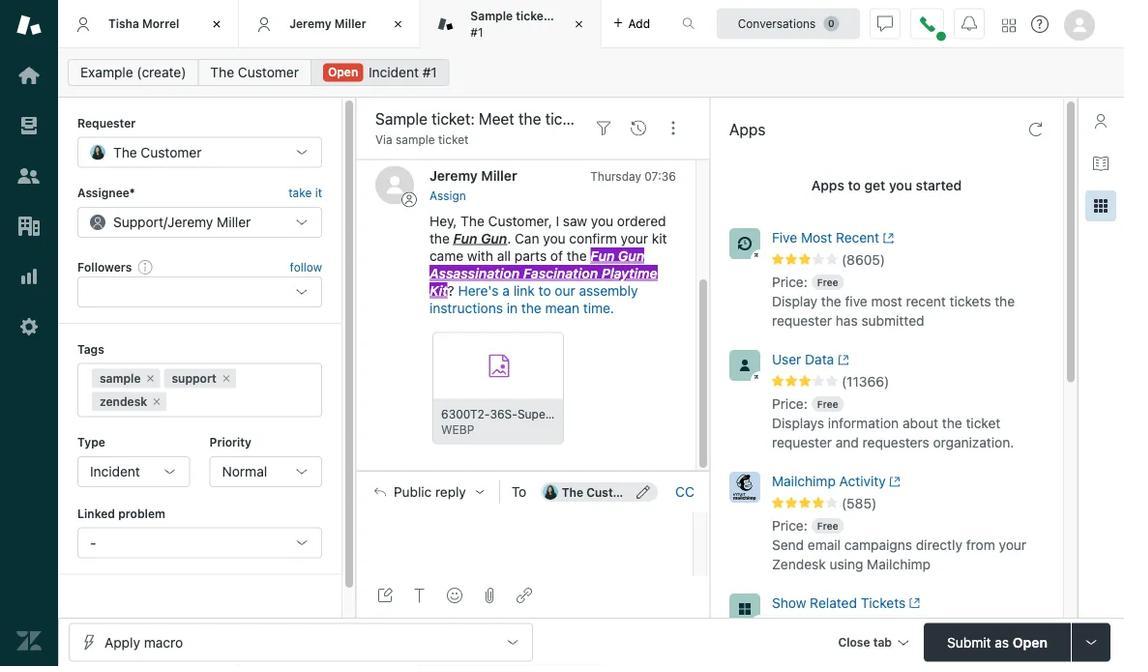 Task type: locate. For each thing, give the bounding box(es) containing it.
incident for incident
[[90, 464, 140, 480]]

fun inside fun gun assassination fascination playtime kit
[[590, 248, 615, 264]]

0 horizontal spatial ticket
[[438, 133, 469, 147]]

time.
[[583, 301, 614, 316]]

activity
[[839, 473, 886, 489]]

five
[[772, 230, 797, 246]]

miller
[[335, 17, 366, 30], [481, 168, 517, 184], [217, 214, 251, 230]]

jeremy up assign button
[[430, 168, 478, 184]]

1 price: from the top
[[772, 274, 808, 290]]

your right from
[[999, 537, 1026, 553]]

(opens in a new tab) image inside show related tickets link
[[906, 598, 921, 610]]

1 horizontal spatial open
[[1013, 635, 1048, 651]]

(opens in a new tab) image inside five most recent link
[[879, 232, 894, 244]]

0 horizontal spatial apps
[[729, 120, 766, 139]]

to inside here's a link to our assembly instructions in the mean time.
[[538, 283, 551, 299]]

1 vertical spatial miller
[[481, 168, 517, 184]]

the customer right customer@example.com image
[[562, 486, 642, 499]]

the inside . can you confirm your kit came with all parts of the
[[567, 248, 587, 264]]

organizations image
[[16, 214, 42, 239]]

0 horizontal spatial the customer
[[113, 144, 202, 160]]

0 horizontal spatial customer
[[141, 144, 202, 160]]

views image
[[16, 113, 42, 138]]

the customer inside requester element
[[113, 144, 202, 160]]

ticket:
[[516, 9, 552, 23]]

insert emojis image
[[447, 588, 462, 604]]

1 vertical spatial gun
[[618, 248, 644, 264]]

free up email on the right bottom
[[817, 520, 838, 532]]

miller inside jeremy miller assign
[[481, 168, 517, 184]]

1 horizontal spatial mailchimp
[[867, 557, 931, 573]]

email
[[808, 537, 841, 553]]

the right tickets
[[995, 294, 1015, 310]]

miller inside assignee* element
[[217, 214, 251, 230]]

0 vertical spatial your
[[621, 231, 648, 247]]

morrel
[[142, 17, 179, 30]]

1 vertical spatial your
[[999, 537, 1026, 553]]

free inside price: free send email campaigns directly from your zendesk using mailchimp
[[817, 520, 838, 532]]

1 vertical spatial incident
[[90, 464, 140, 480]]

requester element
[[77, 137, 322, 168]]

jeremy up the customer link
[[289, 17, 331, 30]]

close image for jeremy miller
[[388, 15, 408, 34]]

customer for to
[[586, 486, 642, 499]]

0 vertical spatial open
[[328, 65, 358, 79]]

the inside here's a link to our assembly instructions in the mean time.
[[521, 301, 541, 316]]

gun for fun gun assassination fascination playtime kit
[[618, 248, 644, 264]]

linked
[[77, 507, 115, 520]]

recent
[[836, 230, 879, 246]]

0 vertical spatial to
[[848, 178, 861, 193]]

jeremy right support
[[167, 214, 213, 230]]

a
[[502, 283, 510, 299]]

remove image for sample
[[145, 373, 156, 385]]

five most recent link
[[772, 228, 1017, 252]]

1 vertical spatial (opens in a new tab) image
[[886, 476, 901, 488]]

close
[[838, 636, 870, 650]]

-
[[90, 535, 96, 551]]

price: inside price: free display the five most recent tickets the requester has submitted
[[772, 274, 808, 290]]

main element
[[0, 0, 58, 667]]

jeremy for jeremy miller assign
[[430, 168, 478, 184]]

support
[[113, 214, 163, 230]]

(create)
[[137, 64, 186, 80]]

0 vertical spatial price:
[[772, 274, 808, 290]]

requester inside price: free displays information about the ticket requester and requesters organization.
[[772, 435, 832, 451]]

to left our
[[538, 283, 551, 299]]

example (create)
[[80, 64, 186, 80]]

ticket
[[608, 9, 641, 23], [438, 133, 469, 147], [966, 415, 1001, 431]]

fascination
[[523, 266, 598, 282]]

customer up /
[[141, 144, 202, 160]]

jeremy inside tab
[[289, 17, 331, 30]]

miller for jeremy miller assign
[[481, 168, 517, 184]]

miller inside tab
[[335, 17, 366, 30]]

and
[[836, 435, 859, 451]]

1 vertical spatial fun
[[590, 248, 615, 264]]

2 close image from the left
[[388, 15, 408, 34]]

events image
[[631, 121, 646, 136]]

the up fun gun
[[461, 214, 484, 229]]

1 horizontal spatial to
[[848, 178, 861, 193]]

you right get
[[889, 178, 912, 193]]

1 horizontal spatial fun
[[590, 248, 615, 264]]

conversations
[[738, 17, 816, 30]]

1 horizontal spatial close image
[[388, 15, 408, 34]]

user data
[[772, 352, 834, 368]]

price: for display
[[772, 274, 808, 290]]

sample
[[470, 9, 513, 23]]

price: up displays
[[772, 396, 808, 412]]

Subject field
[[371, 107, 582, 131]]

fun up with
[[453, 231, 477, 247]]

customer down jeremy miller
[[238, 64, 299, 80]]

open down jeremy miller tab
[[328, 65, 358, 79]]

sample right via
[[396, 133, 435, 147]]

instructions
[[430, 301, 503, 316]]

0 vertical spatial mailchimp
[[772, 473, 836, 489]]

0 horizontal spatial open
[[328, 65, 358, 79]]

ordered
[[617, 214, 666, 229]]

remove image
[[145, 373, 156, 385], [220, 373, 232, 385]]

saw
[[563, 214, 587, 229]]

1 horizontal spatial the customer
[[210, 64, 299, 80]]

incident down tabs 'tab list'
[[369, 64, 419, 80]]

close image right morrel
[[207, 15, 227, 34]]

jeremy miller tab
[[239, 0, 420, 48]]

cc button
[[675, 484, 695, 501]]

fun
[[453, 231, 477, 247], [590, 248, 615, 264]]

1 horizontal spatial you
[[591, 214, 613, 229]]

2 horizontal spatial the customer
[[562, 486, 642, 499]]

2 remove image from the left
[[220, 373, 232, 385]]

(opens in a new tab) image
[[879, 232, 894, 244], [886, 476, 901, 488], [906, 598, 921, 610]]

0 horizontal spatial jeremy
[[167, 214, 213, 230]]

(opens in a new tab) image up 3 stars. 1546 reviews. element
[[906, 598, 921, 610]]

0 vertical spatial the customer
[[210, 64, 299, 80]]

0 horizontal spatial close image
[[207, 15, 227, 34]]

ticket up the organization.
[[966, 415, 1001, 431]]

fun gun
[[453, 231, 507, 247]]

0 vertical spatial miller
[[335, 17, 366, 30]]

2 free from the top
[[817, 399, 838, 410]]

apps image
[[1093, 198, 1109, 214]]

2 horizontal spatial close image
[[569, 15, 589, 34]]

free for information
[[817, 399, 838, 410]]

1 vertical spatial jeremy
[[430, 168, 478, 184]]

info on adding followers image
[[138, 259, 153, 275]]

get
[[864, 178, 885, 193]]

0 horizontal spatial miller
[[217, 214, 251, 230]]

#1
[[470, 25, 483, 39], [422, 64, 437, 80]]

you up of
[[543, 231, 566, 247]]

customer
[[238, 64, 299, 80], [141, 144, 202, 160], [586, 486, 642, 499]]

#1 inside secondary element
[[422, 64, 437, 80]]

price:
[[772, 274, 808, 290], [772, 396, 808, 412], [772, 518, 808, 534]]

(opens in a new tab) image inside 'mailchimp activity' link
[[886, 476, 901, 488]]

2 horizontal spatial miller
[[481, 168, 517, 184]]

the down link at the top left
[[521, 301, 541, 316]]

the right the meet
[[587, 9, 605, 23]]

directly
[[916, 537, 962, 553]]

requester down display
[[772, 313, 832, 329]]

zendesk
[[772, 557, 826, 573]]

remove image up remove image
[[145, 373, 156, 385]]

incident down type
[[90, 464, 140, 480]]

2 vertical spatial ticket
[[966, 415, 1001, 431]]

mailchimp down campaigns
[[867, 557, 931, 573]]

1 horizontal spatial your
[[999, 537, 1026, 553]]

add button
[[601, 0, 662, 47]]

requester down displays
[[772, 435, 832, 451]]

tab
[[873, 636, 892, 650]]

apps left get
[[811, 178, 844, 193]]

0 horizontal spatial fun
[[453, 231, 477, 247]]

the right (create)
[[210, 64, 234, 80]]

0 vertical spatial fun
[[453, 231, 477, 247]]

gun up playtime
[[618, 248, 644, 264]]

1 horizontal spatial gun
[[618, 248, 644, 264]]

show related tickets
[[772, 595, 906, 611]]

0 horizontal spatial your
[[621, 231, 648, 247]]

submit as open
[[947, 635, 1048, 651]]

1 horizontal spatial #1
[[470, 25, 483, 39]]

0 vertical spatial #1
[[470, 25, 483, 39]]

hey, the customer, i saw you ordered the
[[430, 214, 666, 247]]

ticket right the meet
[[608, 9, 641, 23]]

1 vertical spatial requester
[[772, 435, 832, 451]]

2 vertical spatial (opens in a new tab) image
[[906, 598, 921, 610]]

#1 down sample
[[470, 25, 483, 39]]

linked problem
[[77, 507, 165, 520]]

problem
[[118, 507, 165, 520]]

0 vertical spatial incident
[[369, 64, 419, 80]]

2 vertical spatial miller
[[217, 214, 251, 230]]

1 horizontal spatial miller
[[335, 17, 366, 30]]

kit
[[430, 283, 448, 299]]

1 vertical spatial sample
[[100, 372, 141, 386]]

2 vertical spatial jeremy
[[167, 214, 213, 230]]

you inside hey, the customer, i saw you ordered the
[[591, 214, 613, 229]]

send
[[772, 537, 804, 553]]

priority
[[209, 436, 251, 449]]

2 vertical spatial price:
[[772, 518, 808, 534]]

price: for send
[[772, 518, 808, 534]]

in
[[507, 301, 518, 316]]

requester inside price: free display the five most recent tickets the requester has submitted
[[772, 313, 832, 329]]

0 vertical spatial apps
[[729, 120, 766, 139]]

1 horizontal spatial customer
[[238, 64, 299, 80]]

2 vertical spatial free
[[817, 520, 838, 532]]

1 free from the top
[[817, 277, 838, 288]]

1 requester from the top
[[772, 313, 832, 329]]

mailchimp down and
[[772, 473, 836, 489]]

1 horizontal spatial jeremy
[[289, 17, 331, 30]]

0 vertical spatial free
[[817, 277, 838, 288]]

the up the organization.
[[942, 415, 962, 431]]

free up display
[[817, 277, 838, 288]]

tags
[[77, 343, 104, 356]]

the customer down jeremy miller
[[210, 64, 299, 80]]

3 price: from the top
[[772, 518, 808, 534]]

1 vertical spatial open
[[1013, 635, 1048, 651]]

show
[[772, 595, 806, 611]]

webp
[[441, 424, 474, 437]]

0 horizontal spatial #1
[[422, 64, 437, 80]]

the inside 'sample ticket: meet the ticket #1'
[[587, 9, 605, 23]]

price: inside price: free send email campaigns directly from your zendesk using mailchimp
[[772, 518, 808, 534]]

3 free from the top
[[817, 520, 838, 532]]

add link (cmd k) image
[[517, 588, 532, 604]]

hide composer image
[[525, 463, 541, 479]]

close image
[[207, 15, 227, 34], [388, 15, 408, 34], [569, 15, 589, 34]]

1 vertical spatial #1
[[422, 64, 437, 80]]

about
[[903, 415, 938, 431]]

2 vertical spatial the customer
[[562, 486, 642, 499]]

recent
[[906, 294, 946, 310]]

jeremy inside assignee* element
[[167, 214, 213, 230]]

sample ticket: meet the ticket #1
[[470, 9, 641, 39]]

customer right customer@example.com image
[[586, 486, 642, 499]]

0 horizontal spatial you
[[543, 231, 566, 247]]

2 horizontal spatial customer
[[586, 486, 642, 499]]

you up confirm
[[591, 214, 613, 229]]

reporting image
[[16, 264, 42, 289]]

0 vertical spatial requester
[[772, 313, 832, 329]]

the customer inside secondary element
[[210, 64, 299, 80]]

2 horizontal spatial jeremy
[[430, 168, 478, 184]]

2 horizontal spatial you
[[889, 178, 912, 193]]

ticket down subject field
[[438, 133, 469, 147]]

tickets
[[861, 595, 906, 611]]

your down "ordered"
[[621, 231, 648, 247]]

1 horizontal spatial ticket
[[608, 9, 641, 23]]

here's a link to our assembly instructions in the mean time. link
[[430, 283, 638, 316]]

price: up display
[[772, 274, 808, 290]]

user data image
[[729, 350, 760, 381]]

0 vertical spatial customer
[[238, 64, 299, 80]]

fun down confirm
[[590, 248, 615, 264]]

tabs tab list
[[58, 0, 662, 48]]

1 horizontal spatial remove image
[[220, 373, 232, 385]]

2 vertical spatial you
[[543, 231, 566, 247]]

0 vertical spatial ticket
[[608, 9, 641, 23]]

2 vertical spatial customer
[[586, 486, 642, 499]]

to left get
[[848, 178, 861, 193]]

from
[[966, 537, 995, 553]]

1 vertical spatial mailchimp
[[867, 557, 931, 573]]

of
[[550, 248, 563, 264]]

(11366)
[[842, 374, 889, 390]]

remove image right "support"
[[220, 373, 232, 385]]

free
[[817, 277, 838, 288], [817, 399, 838, 410], [817, 520, 838, 532]]

1 close image from the left
[[207, 15, 227, 34]]

0 horizontal spatial gun
[[481, 231, 507, 247]]

as
[[995, 635, 1009, 651]]

close image up incident #1
[[388, 15, 408, 34]]

(opens in a new tab) image up '(8605)'
[[879, 232, 894, 244]]

apps right ticket actions image
[[729, 120, 766, 139]]

sample up zendesk at the bottom left of the page
[[100, 372, 141, 386]]

3 stars. 11366 reviews. element
[[772, 373, 1052, 391]]

2 requester from the top
[[772, 435, 832, 451]]

gun up all
[[481, 231, 507, 247]]

0 vertical spatial gun
[[481, 231, 507, 247]]

get started image
[[16, 63, 42, 88]]

2 horizontal spatial ticket
[[966, 415, 1001, 431]]

gun inside fun gun assassination fascination playtime kit
[[618, 248, 644, 264]]

0 vertical spatial sample
[[396, 133, 435, 147]]

displays
[[772, 415, 824, 431]]

1 remove image from the left
[[145, 373, 156, 385]]

the down requester
[[113, 144, 137, 160]]

the customer for to
[[562, 486, 642, 499]]

1 horizontal spatial apps
[[811, 178, 844, 193]]

open right as
[[1013, 635, 1048, 651]]

take it
[[289, 186, 322, 200]]

#1 up subject field
[[422, 64, 437, 80]]

0 horizontal spatial to
[[538, 283, 551, 299]]

price: inside price: free displays information about the ticket requester and requesters organization.
[[772, 396, 808, 412]]

0 horizontal spatial incident
[[90, 464, 140, 480]]

our
[[555, 283, 575, 299]]

0 vertical spatial (opens in a new tab) image
[[879, 232, 894, 244]]

1 vertical spatial free
[[817, 399, 838, 410]]

1 vertical spatial apps
[[811, 178, 844, 193]]

close image right ticket:
[[569, 15, 589, 34]]

user
[[772, 352, 801, 368]]

0 horizontal spatial sample
[[100, 372, 141, 386]]

your
[[621, 231, 648, 247], [999, 537, 1026, 553]]

(opens in a new tab) image up 4 stars. 585 reviews. element
[[886, 476, 901, 488]]

conversations button
[[717, 8, 860, 39]]

campaigns
[[844, 537, 912, 553]]

the
[[587, 9, 605, 23], [430, 231, 450, 247], [567, 248, 587, 264], [821, 294, 841, 310], [995, 294, 1015, 310], [521, 301, 541, 316], [942, 415, 962, 431]]

type
[[77, 436, 105, 449]]

(1546)
[[842, 618, 883, 634]]

the
[[210, 64, 234, 80], [113, 144, 137, 160], [461, 214, 484, 229], [562, 486, 583, 499]]

ticket inside 'sample ticket: meet the ticket #1'
[[608, 9, 641, 23]]

customer inside requester element
[[141, 144, 202, 160]]

incident inside secondary element
[[369, 64, 419, 80]]

free inside price: free display the five most recent tickets the requester has submitted
[[817, 277, 838, 288]]

tab
[[420, 0, 641, 48]]

fun for fun gun
[[453, 231, 477, 247]]

knowledge image
[[1093, 156, 1109, 171]]

open inside secondary element
[[328, 65, 358, 79]]

fun gun assassination fascination playtime kit
[[430, 248, 658, 299]]

jeremy
[[289, 17, 331, 30], [430, 168, 478, 184], [167, 214, 213, 230]]

the customer
[[210, 64, 299, 80], [113, 144, 202, 160], [562, 486, 642, 499]]

follow
[[290, 260, 322, 274]]

the up has
[[821, 294, 841, 310]]

all
[[497, 248, 511, 264]]

1 vertical spatial the customer
[[113, 144, 202, 160]]

1 vertical spatial you
[[591, 214, 613, 229]]

ticket actions image
[[666, 121, 681, 136]]

0 vertical spatial you
[[889, 178, 912, 193]]

price: up "send"
[[772, 518, 808, 534]]

free up displays
[[817, 399, 838, 410]]

1 vertical spatial customer
[[141, 144, 202, 160]]

the down hey,
[[430, 231, 450, 247]]

can
[[515, 231, 539, 247]]

Thursday 07:36 text field
[[590, 170, 676, 183]]

price: free displays information about the ticket requester and requesters organization.
[[772, 396, 1014, 451]]

0 horizontal spatial remove image
[[145, 373, 156, 385]]

2 price: from the top
[[772, 396, 808, 412]]

jeremy inside jeremy miller assign
[[430, 168, 478, 184]]

close image inside jeremy miller tab
[[388, 15, 408, 34]]

close image inside tisha morrel 'tab'
[[207, 15, 227, 34]]

1 horizontal spatial incident
[[369, 64, 419, 80]]

incident inside incident popup button
[[90, 464, 140, 480]]

sample
[[396, 133, 435, 147], [100, 372, 141, 386]]

the customer down requester
[[113, 144, 202, 160]]

the right of
[[567, 248, 587, 264]]

apps to get you started
[[811, 178, 962, 193]]

mailchimp activity
[[772, 473, 886, 489]]

free inside price: free displays information about the ticket requester and requesters organization.
[[817, 399, 838, 410]]

zendesk
[[100, 395, 147, 409]]

1 vertical spatial price:
[[772, 396, 808, 412]]

incident for incident #1
[[369, 64, 419, 80]]

0 vertical spatial jeremy
[[289, 17, 331, 30]]

1 vertical spatial to
[[538, 283, 551, 299]]



Task type: describe. For each thing, give the bounding box(es) containing it.
3 stars. 8605 reviews. element
[[772, 252, 1052, 269]]

miller for jeremy miller
[[335, 17, 366, 30]]

3 close image from the left
[[569, 15, 589, 34]]

kit
[[652, 231, 667, 247]]

submit
[[947, 635, 991, 651]]

notifications image
[[962, 16, 977, 31]]

show related tickets image
[[729, 594, 760, 625]]

customer context image
[[1093, 113, 1109, 129]]

(opens in a new tab) image for five most recent
[[879, 232, 894, 244]]

#1 inside 'sample ticket: meet the ticket #1'
[[470, 25, 483, 39]]

apply
[[104, 635, 140, 651]]

1 horizontal spatial sample
[[396, 133, 435, 147]]

format text image
[[412, 588, 428, 604]]

price: free send email campaigns directly from your zendesk using mailchimp
[[772, 518, 1026, 573]]

07:36
[[645, 170, 676, 183]]

customer for requester
[[141, 144, 202, 160]]

customers image
[[16, 163, 42, 189]]

remove image for support
[[220, 373, 232, 385]]

edit user image
[[637, 486, 650, 499]]

followers element
[[77, 277, 322, 308]]

zendesk image
[[16, 629, 42, 654]]

fun for fun gun assassination fascination playtime kit
[[590, 248, 615, 264]]

the customer for requester
[[113, 144, 202, 160]]

assignee*
[[77, 186, 135, 200]]

jeremy for jeremy miller
[[289, 17, 331, 30]]

here's
[[458, 283, 499, 299]]

support / jeremy miller
[[113, 214, 251, 230]]

(opens in a new tab) image for show related tickets
[[906, 598, 921, 610]]

(585)
[[842, 496, 877, 512]]

close image for tisha morrel
[[207, 15, 227, 34]]

(8605)
[[842, 252, 885, 268]]

. can you confirm your kit came with all parts of the
[[430, 231, 667, 264]]

incident #1
[[369, 64, 437, 80]]

follow button
[[290, 258, 322, 276]]

example
[[80, 64, 133, 80]]

assembly
[[579, 283, 638, 299]]

tisha
[[108, 17, 139, 30]]

public
[[394, 484, 432, 500]]

/
[[163, 214, 167, 230]]

i
[[556, 214, 559, 229]]

close tab button
[[829, 623, 916, 665]]

4 stars. 585 reviews. element
[[772, 495, 1052, 513]]

free for the
[[817, 277, 838, 288]]

macro
[[144, 635, 183, 651]]

display
[[772, 294, 817, 310]]

assassination
[[430, 266, 520, 282]]

?
[[448, 283, 458, 299]]

zendesk products image
[[1002, 19, 1016, 32]]

Public reply composer text field
[[366, 513, 687, 553]]

it
[[315, 186, 322, 200]]

support
[[172, 372, 216, 386]]

requesters
[[863, 435, 929, 451]]

customer@example.com image
[[542, 485, 558, 500]]

link
[[513, 283, 535, 299]]

3 stars. 1546 reviews. element
[[772, 617, 1052, 635]]

add
[[628, 17, 650, 30]]

zendesk support image
[[16, 13, 42, 38]]

normal button
[[209, 457, 322, 488]]

show related tickets link
[[772, 594, 1017, 617]]

five most recent image
[[729, 228, 760, 259]]

your inside price: free send email campaigns directly from your zendesk using mailchimp
[[999, 537, 1026, 553]]

button displays agent's chat status as invisible. image
[[877, 16, 893, 31]]

the right customer@example.com image
[[562, 486, 583, 499]]

apply macro
[[104, 635, 183, 651]]

the inside secondary element
[[210, 64, 234, 80]]

mean
[[545, 301, 579, 316]]

with
[[467, 248, 493, 264]]

secondary element
[[58, 53, 1124, 92]]

parts
[[515, 248, 547, 264]]

the inside price: free displays information about the ticket requester and requesters organization.
[[942, 415, 962, 431]]

customer,
[[488, 214, 552, 229]]

most
[[871, 294, 902, 310]]

get help image
[[1031, 15, 1049, 33]]

avatar image
[[375, 166, 414, 205]]

information
[[828, 415, 899, 431]]

filter image
[[596, 121, 611, 136]]

.
[[507, 231, 511, 247]]

five most recent
[[772, 230, 879, 246]]

tisha morrel
[[108, 17, 179, 30]]

assign
[[430, 190, 466, 203]]

remove image
[[151, 396, 163, 408]]

(opens in a new tab) image for mailchimp activity
[[886, 476, 901, 488]]

gun for fun gun
[[481, 231, 507, 247]]

your inside . can you confirm your kit came with all parts of the
[[621, 231, 648, 247]]

cc
[[675, 484, 694, 500]]

(opens in a new tab) image
[[834, 354, 849, 366]]

mailchimp inside price: free send email campaigns directly from your zendesk using mailchimp
[[867, 557, 931, 573]]

mailchimp activity image
[[729, 472, 760, 503]]

reply
[[435, 484, 466, 500]]

tab containing sample ticket: meet the ticket
[[420, 0, 641, 48]]

example (create) button
[[68, 59, 199, 86]]

apps for apps
[[729, 120, 766, 139]]

close tab
[[838, 636, 892, 650]]

displays possible ticket submission types image
[[1083, 635, 1099, 651]]

most
[[801, 230, 832, 246]]

price: free display the five most recent tickets the requester has submitted
[[772, 274, 1015, 329]]

tisha morrel tab
[[58, 0, 239, 48]]

assignee* element
[[77, 207, 322, 238]]

linked problem element
[[77, 528, 322, 559]]

the inside requester element
[[113, 144, 137, 160]]

price: for displays
[[772, 396, 808, 412]]

draft mode image
[[377, 588, 393, 604]]

five
[[845, 294, 867, 310]]

1 vertical spatial ticket
[[438, 133, 469, 147]]

started
[[916, 178, 962, 193]]

has
[[836, 313, 858, 329]]

the inside hey, the customer, i saw you ordered the
[[461, 214, 484, 229]]

take it button
[[289, 183, 322, 203]]

apps for apps to get you started
[[811, 178, 844, 193]]

mailchimp activity link
[[772, 472, 1017, 495]]

the inside hey, the customer, i saw you ordered the
[[430, 231, 450, 247]]

0 horizontal spatial mailchimp
[[772, 473, 836, 489]]

add attachment image
[[482, 588, 497, 604]]

customer inside secondary element
[[238, 64, 299, 80]]

via sample ticket
[[375, 133, 469, 147]]

related
[[810, 595, 857, 611]]

you inside . can you confirm your kit came with all parts of the
[[543, 231, 566, 247]]

requester
[[77, 116, 136, 130]]

ticket inside price: free displays information about the ticket requester and requesters organization.
[[966, 415, 1001, 431]]

admin image
[[16, 314, 42, 340]]

tickets
[[950, 294, 991, 310]]

assign button
[[430, 188, 466, 205]]

thursday
[[590, 170, 641, 183]]

free for email
[[817, 520, 838, 532]]

jeremy miller link
[[430, 168, 517, 184]]



Task type: vqa. For each thing, say whether or not it's contained in the screenshot.


